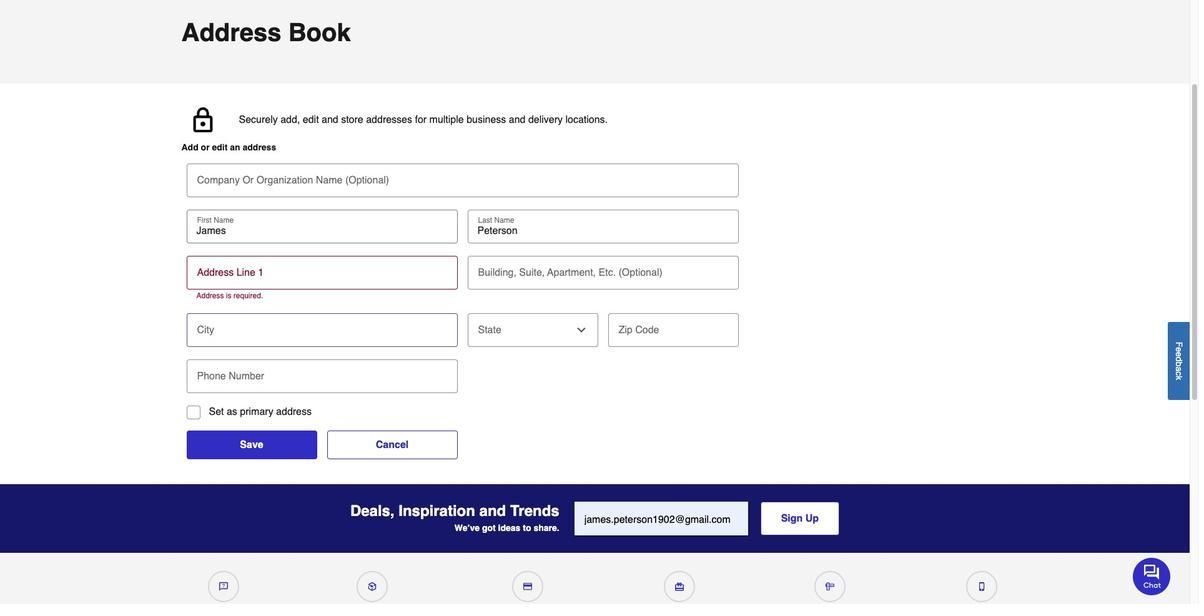 Task type: describe. For each thing, give the bounding box(es) containing it.
0 vertical spatial address
[[243, 142, 276, 152]]

1
[[258, 267, 264, 279]]

2 e from the top
[[1175, 352, 1185, 357]]

is
[[226, 292, 232, 301]]

number
[[229, 371, 264, 382]]

save
[[240, 440, 263, 451]]

zip code
[[619, 325, 659, 336]]

securely add, edit and store addresses for multiple business and       delivery locations.
[[239, 114, 608, 125]]

multiple
[[430, 114, 464, 125]]

apartment,
[[548, 267, 596, 279]]

dimensions image
[[826, 583, 835, 592]]

address for address line 1
[[197, 267, 234, 279]]

Email Address email field
[[575, 502, 748, 536]]

edit for and
[[303, 114, 319, 125]]

deals,
[[350, 503, 395, 521]]

Address Line 1 text field
[[192, 256, 453, 284]]

f e e d b a c k
[[1175, 342, 1185, 380]]

zip
[[619, 325, 633, 336]]

Last Name text field
[[473, 225, 734, 237]]

to
[[523, 524, 531, 534]]

1 e from the top
[[1175, 347, 1185, 352]]

f
[[1175, 342, 1185, 347]]

cancel button
[[327, 431, 458, 460]]

Building, Suite, Apartment, Etc. (Optional) text field
[[473, 256, 734, 284]]

building,
[[478, 267, 517, 279]]

we've
[[455, 524, 480, 534]]

1 horizontal spatial name
[[316, 175, 343, 186]]

pickup image
[[368, 583, 377, 592]]

mobile image
[[978, 583, 986, 592]]

organization
[[257, 175, 313, 186]]

line
[[237, 267, 255, 279]]

up
[[806, 514, 819, 525]]

1 vertical spatial address
[[276, 407, 312, 418]]

addresses
[[366, 114, 412, 125]]

or
[[243, 175, 254, 186]]

and inside deals, inspiration and trends we've got ideas to share.
[[480, 503, 506, 521]]

add,
[[281, 114, 300, 125]]

a
[[1175, 367, 1185, 372]]

2 horizontal spatial and
[[509, 114, 526, 125]]

company
[[197, 175, 240, 186]]

delivery
[[529, 114, 563, 125]]

primary
[[240, 407, 273, 418]]

customer care image
[[219, 583, 228, 592]]

an
[[230, 142, 240, 152]]

0 horizontal spatial and
[[322, 114, 338, 125]]

etc.
[[599, 267, 616, 279]]

address book main content
[[0, 0, 1190, 485]]

Phone Number text field
[[192, 360, 453, 387]]

name for last name
[[495, 216, 515, 225]]

credit card image
[[524, 583, 532, 592]]

as
[[227, 407, 237, 418]]

sign up form
[[575, 502, 840, 537]]

set as primary address
[[209, 407, 312, 418]]

(optional) for building, suite, apartment, etc. (optional)
[[619, 267, 663, 279]]

f e e d b a c k button
[[1168, 322, 1190, 400]]

first name
[[197, 216, 234, 225]]

business
[[467, 114, 506, 125]]

City text field
[[192, 314, 453, 341]]

address for address book
[[182, 18, 282, 47]]

last name
[[478, 216, 515, 225]]



Task type: locate. For each thing, give the bounding box(es) containing it.
d
[[1175, 357, 1185, 362]]

k
[[1175, 376, 1185, 380]]

name right first
[[214, 216, 234, 225]]

(optional) for company or organization name (optional)
[[345, 175, 389, 186]]

address right an
[[243, 142, 276, 152]]

and
[[322, 114, 338, 125], [509, 114, 526, 125], [480, 503, 506, 521]]

edit for an
[[212, 142, 228, 152]]

(optional)
[[345, 175, 389, 186], [619, 267, 663, 279]]

1 horizontal spatial edit
[[303, 114, 319, 125]]

address right primary
[[276, 407, 312, 418]]

gift card image
[[676, 583, 684, 592]]

and left delivery
[[509, 114, 526, 125]]

add
[[182, 142, 199, 152]]

address
[[182, 18, 282, 47], [197, 267, 234, 279], [197, 292, 224, 301]]

1 vertical spatial (optional)
[[619, 267, 663, 279]]

address line 1
[[197, 267, 264, 279]]

code
[[636, 325, 659, 336]]

address
[[243, 142, 276, 152], [276, 407, 312, 418]]

first
[[197, 216, 212, 225]]

name right organization
[[316, 175, 343, 186]]

name right last at left
[[495, 216, 515, 225]]

phone
[[197, 371, 226, 382]]

1 vertical spatial address
[[197, 267, 234, 279]]

got
[[482, 524, 496, 534]]

0 horizontal spatial (optional)
[[345, 175, 389, 186]]

1 horizontal spatial and
[[480, 503, 506, 521]]

city
[[197, 325, 214, 336]]

company or organization name (optional)
[[197, 175, 389, 186]]

edit right or
[[212, 142, 228, 152]]

name for first name
[[214, 216, 234, 225]]

store
[[341, 114, 364, 125]]

sign
[[781, 514, 803, 525]]

add or edit an address
[[182, 142, 276, 152]]

building, suite, apartment, etc. (optional)
[[478, 267, 663, 279]]

0 horizontal spatial name
[[214, 216, 234, 225]]

address book
[[182, 18, 351, 47]]

sign up button
[[761, 502, 840, 536]]

0 vertical spatial (optional)
[[345, 175, 389, 186]]

Zip Code text field
[[613, 314, 734, 341]]

ideas
[[498, 524, 521, 534]]

inspiration
[[399, 503, 475, 521]]

save button
[[187, 431, 317, 460]]

e up b
[[1175, 352, 1185, 357]]

book
[[288, 18, 351, 47]]

chat invite button image
[[1133, 558, 1172, 596]]

b
[[1175, 362, 1185, 367]]

deals, inspiration and trends we've got ideas to share.
[[350, 503, 560, 534]]

name
[[316, 175, 343, 186], [214, 216, 234, 225], [495, 216, 515, 225]]

or
[[201, 142, 210, 152]]

trends
[[510, 503, 560, 521]]

and left store
[[322, 114, 338, 125]]

e up d
[[1175, 347, 1185, 352]]

share.
[[534, 524, 560, 534]]

last
[[478, 216, 493, 225]]

0 vertical spatial edit
[[303, 114, 319, 125]]

Company Or Organization Name (Optional) text field
[[192, 164, 734, 191]]

c
[[1175, 372, 1185, 376]]

2 vertical spatial address
[[197, 292, 224, 301]]

set
[[209, 407, 224, 418]]

suite,
[[519, 267, 545, 279]]

0 horizontal spatial edit
[[212, 142, 228, 152]]

sign up
[[781, 514, 819, 525]]

First Name text field
[[192, 225, 453, 237]]

2 horizontal spatial name
[[495, 216, 515, 225]]

address is required.
[[197, 292, 263, 301]]

e
[[1175, 347, 1185, 352], [1175, 352, 1185, 357]]

phone number
[[197, 371, 264, 382]]

1 vertical spatial edit
[[212, 142, 228, 152]]

address for address is required.
[[197, 292, 224, 301]]

securely
[[239, 114, 278, 125]]

locations.
[[566, 114, 608, 125]]

0 vertical spatial address
[[182, 18, 282, 47]]

edit
[[303, 114, 319, 125], [212, 142, 228, 152]]

edit right add,
[[303, 114, 319, 125]]

cancel
[[376, 440, 409, 451]]

1 horizontal spatial (optional)
[[619, 267, 663, 279]]

required.
[[234, 292, 263, 301]]

for
[[415, 114, 427, 125]]

and up the got
[[480, 503, 506, 521]]



Task type: vqa. For each thing, say whether or not it's contained in the screenshot.
again
no



